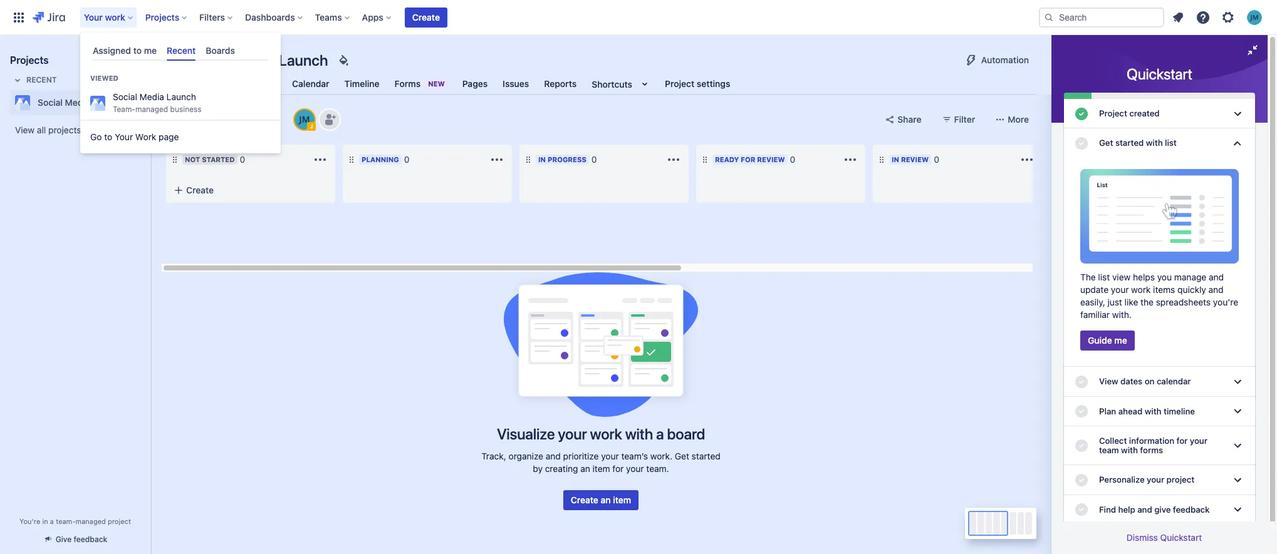 Task type: locate. For each thing, give the bounding box(es) containing it.
2 in from the left
[[892, 155, 900, 164]]

0 horizontal spatial social media launch
[[38, 97, 123, 108]]

create down the creating
[[571, 495, 599, 506]]

in left progress
[[539, 155, 546, 164]]

banner containing your work
[[0, 0, 1278, 35]]

3 0 from the left
[[592, 154, 597, 165]]

work down the helps
[[1132, 285, 1151, 296]]

1 horizontal spatial get
[[1100, 138, 1114, 148]]

2 checked image from the top
[[1075, 136, 1090, 151]]

project for project settings
[[665, 78, 695, 89]]

create inside primary element
[[412, 12, 440, 22]]

team.
[[647, 464, 669, 475]]

1 vertical spatial quickstart
[[1161, 533, 1203, 544]]

1 horizontal spatial started
[[692, 451, 721, 462]]

view for view all projects
[[15, 125, 35, 135]]

2 horizontal spatial started
[[1116, 138, 1144, 148]]

timeline link
[[342, 73, 382, 95]]

projects left 'filters'
[[145, 12, 179, 22]]

project up give feedback button
[[108, 518, 131, 526]]

dashboards
[[245, 12, 295, 22]]

work up assigned
[[105, 12, 125, 22]]

1 chevron image from the top
[[1231, 375, 1246, 390]]

1 horizontal spatial social media launch
[[191, 51, 328, 69]]

launch
[[279, 51, 328, 69], [167, 92, 196, 102], [92, 97, 123, 108]]

Search field
[[1039, 7, 1165, 27]]

plan ahead with timeline button
[[1065, 397, 1256, 427]]

0 horizontal spatial view
[[15, 125, 35, 135]]

1 horizontal spatial for
[[741, 155, 756, 164]]

media up work
[[140, 92, 164, 102]]

3 chevron image from the top
[[1231, 439, 1246, 454]]

0 vertical spatial feedback
[[1174, 505, 1210, 515]]

1 vertical spatial to
[[104, 132, 112, 142]]

quickstart down "give"
[[1161, 533, 1203, 544]]

set background color image
[[336, 53, 351, 68]]

0 for in progress 0
[[592, 154, 597, 165]]

recent right collapse recent projects 'icon'
[[26, 75, 57, 85]]

1 vertical spatial feedback
[[74, 535, 107, 545]]

an down prioritize at the left of the page
[[581, 464, 590, 475]]

started inside not started 0
[[202, 155, 235, 164]]

chevron image inside project created dropdown button
[[1231, 106, 1246, 121]]

view left all
[[15, 125, 35, 135]]

track, organize and prioritize your team's work. get started by creating an item for your team.
[[482, 451, 721, 475]]

view
[[1113, 272, 1131, 283]]

chevron image inside view dates on calendar dropdown button
[[1231, 375, 1246, 390]]

with right ahead at the bottom of page
[[1145, 407, 1162, 417]]

just
[[1108, 297, 1123, 308]]

collapse image
[[1000, 152, 1015, 167]]

started for with
[[1116, 138, 1144, 148]]

tab list containing assigned to me
[[88, 40, 273, 61]]

0 horizontal spatial item
[[593, 464, 610, 475]]

0 horizontal spatial work
[[105, 12, 125, 22]]

viewed
[[90, 74, 118, 82]]

create down the not
[[186, 185, 214, 196]]

0 vertical spatial view
[[15, 125, 35, 135]]

social
[[191, 51, 231, 69], [113, 92, 137, 102], [38, 97, 63, 108]]

0 horizontal spatial your
[[84, 12, 103, 22]]

0 horizontal spatial get
[[675, 451, 690, 462]]

1 horizontal spatial view
[[1100, 377, 1119, 387]]

1 vertical spatial an
[[601, 495, 611, 506]]

checked image left the find
[[1075, 503, 1090, 518]]

1 column actions menu image from the left
[[313, 152, 328, 167]]

for right ready at the right top
[[741, 155, 756, 164]]

get right work.
[[675, 451, 690, 462]]

create button right apps popup button
[[405, 7, 448, 27]]

checked image left team
[[1075, 439, 1090, 454]]

0
[[240, 154, 245, 165], [404, 154, 410, 165], [592, 154, 597, 165], [790, 154, 796, 165], [934, 154, 940, 165]]

social media launch team-managed business
[[113, 92, 202, 114]]

and up the creating
[[546, 451, 561, 462]]

chevron image for get started with list
[[1231, 136, 1246, 151]]

dashboards button
[[241, 7, 308, 27]]

social up 'view all projects'
[[38, 97, 63, 108]]

chevron image for collect information for your team with forms
[[1231, 439, 1246, 454]]

dismiss quickstart link
[[1127, 533, 1203, 544]]

a right in
[[50, 518, 54, 526]]

media inside social media launch link
[[65, 97, 90, 108]]

quickstart
[[1127, 65, 1193, 83], [1161, 533, 1203, 544]]

me down projects dropdown button
[[144, 45, 157, 56]]

2 checked image from the top
[[1075, 439, 1090, 454]]

helps
[[1134, 272, 1155, 283]]

social media launch
[[191, 51, 328, 69], [38, 97, 123, 108]]

get inside track, organize and prioritize your team's work. get started by creating an item for your team.
[[675, 451, 690, 462]]

filters
[[199, 12, 225, 22]]

0 vertical spatial list
[[1166, 138, 1177, 148]]

0 vertical spatial me
[[144, 45, 157, 56]]

1 horizontal spatial work
[[590, 426, 622, 443]]

feedback inside dropdown button
[[1174, 505, 1210, 515]]

get started with list
[[1100, 138, 1177, 148]]

ready
[[715, 155, 739, 164]]

item down prioritize at the left of the page
[[593, 464, 610, 475]]

easily,
[[1081, 297, 1106, 308]]

1 vertical spatial list
[[1099, 272, 1110, 283]]

quickly
[[1178, 285, 1207, 296]]

0 vertical spatial create
[[412, 12, 440, 22]]

all
[[37, 125, 46, 135]]

chevron image inside find help and give feedback dropdown button
[[1231, 503, 1246, 518]]

with right team
[[1122, 446, 1138, 456]]

in for in review 0
[[892, 155, 900, 164]]

column actions menu image
[[313, 152, 328, 167], [490, 152, 505, 167], [843, 152, 858, 167], [1020, 152, 1035, 167]]

checked image left 'project created'
[[1075, 106, 1090, 121]]

your up assigned
[[84, 12, 103, 22]]

4 chevron image from the top
[[1231, 503, 1246, 518]]

for down team's
[[613, 464, 624, 475]]

0 horizontal spatial an
[[581, 464, 590, 475]]

tab list containing list
[[158, 73, 1044, 95]]

1 vertical spatial work
[[1132, 285, 1151, 296]]

view all projects
[[15, 125, 81, 135]]

2 chevron image from the top
[[1231, 136, 1246, 151]]

chevron image inside get started with list dropdown button
[[1231, 136, 1246, 151]]

checked image left personalize
[[1075, 473, 1090, 488]]

progress
[[548, 155, 587, 164]]

in left review
[[892, 155, 900, 164]]

1 vertical spatial create button
[[166, 179, 335, 202]]

0 vertical spatial chevron image
[[1231, 375, 1246, 390]]

in
[[539, 155, 546, 164], [892, 155, 900, 164]]

in inside in review 0
[[892, 155, 900, 164]]

1 horizontal spatial to
[[133, 45, 142, 56]]

give
[[56, 535, 72, 545]]

your
[[1112, 285, 1129, 296], [558, 426, 587, 443], [1190, 436, 1208, 446], [601, 451, 619, 462], [626, 464, 644, 475], [1147, 475, 1165, 485]]

started
[[1116, 138, 1144, 148], [202, 155, 235, 164], [692, 451, 721, 462]]

project left created at right top
[[1100, 108, 1128, 118]]

media
[[234, 51, 276, 69], [140, 92, 164, 102], [65, 97, 90, 108]]

for
[[741, 155, 756, 164], [1177, 436, 1188, 446], [613, 464, 624, 475]]

project created
[[1100, 108, 1160, 118]]

2 horizontal spatial for
[[1177, 436, 1188, 446]]

like
[[1125, 297, 1139, 308]]

me
[[144, 45, 157, 56], [1115, 336, 1128, 346]]

with
[[1147, 138, 1163, 148], [1145, 407, 1162, 417], [625, 426, 653, 443], [1122, 446, 1138, 456]]

progress bar
[[1065, 93, 1256, 99]]

0 horizontal spatial feedback
[[74, 535, 107, 545]]

0 horizontal spatial list
[[1099, 272, 1110, 283]]

1 vertical spatial social media launch
[[38, 97, 123, 108]]

in inside in progress 0
[[539, 155, 546, 164]]

to right go
[[104, 132, 112, 142]]

3 checked image from the top
[[1075, 473, 1090, 488]]

jira image
[[33, 10, 65, 25], [33, 10, 65, 25]]

managed up work
[[135, 105, 168, 114]]

work up track, organize and prioritize your team's work. get started by creating an item for your team.
[[590, 426, 622, 443]]

1 vertical spatial a
[[50, 518, 54, 526]]

checked image for project
[[1075, 106, 1090, 121]]

projects inside dropdown button
[[145, 12, 179, 22]]

list
[[1166, 138, 1177, 148], [1099, 272, 1110, 283]]

chevron image for project created
[[1231, 106, 1246, 121]]

list inside the list view helps you manage and update your work items quickly and easily, just like the spreadsheets you're familiar with.
[[1099, 272, 1110, 283]]

add people image
[[322, 112, 337, 127]]

1 in from the left
[[539, 155, 546, 164]]

0 vertical spatial managed
[[135, 105, 168, 114]]

0 vertical spatial item
[[593, 464, 610, 475]]

chevron image
[[1231, 106, 1246, 121], [1231, 136, 1246, 151], [1231, 439, 1246, 454], [1231, 503, 1246, 518]]

project inside dropdown button
[[1167, 475, 1195, 485]]

and right manage
[[1209, 272, 1224, 283]]

recent down projects dropdown button
[[167, 45, 196, 56]]

in review 0
[[892, 154, 940, 165]]

guide
[[1088, 336, 1113, 346]]

5 0 from the left
[[934, 154, 940, 165]]

view inside view dates on calendar dropdown button
[[1100, 377, 1119, 387]]

managed for launch
[[135, 105, 168, 114]]

project created button
[[1065, 99, 1256, 129]]

apps button
[[358, 7, 396, 27]]

to inside go to your work page link
[[104, 132, 112, 142]]

0 vertical spatial create button
[[405, 7, 448, 27]]

1 horizontal spatial project
[[1167, 475, 1195, 485]]

1 horizontal spatial item
[[613, 495, 631, 506]]

your work button
[[80, 7, 138, 27]]

0 vertical spatial recent
[[167, 45, 196, 56]]

0 horizontal spatial media
[[65, 97, 90, 108]]

1 horizontal spatial create
[[412, 12, 440, 22]]

collect information for your team with forms button
[[1065, 427, 1256, 466]]

3 checked image from the top
[[1075, 405, 1090, 420]]

0 vertical spatial your
[[84, 12, 103, 22]]

give
[[1155, 505, 1171, 515]]

2 chevron image from the top
[[1231, 405, 1246, 420]]

appswitcher icon image
[[11, 10, 26, 25]]

0 horizontal spatial social
[[38, 97, 63, 108]]

not
[[185, 155, 200, 164]]

checked image inside view dates on calendar dropdown button
[[1075, 375, 1090, 390]]

find help and give feedback
[[1100, 505, 1210, 515]]

social down 'filters'
[[191, 51, 231, 69]]

1 vertical spatial your
[[115, 132, 133, 142]]

started down 'project created'
[[1116, 138, 1144, 148]]

checked image
[[1075, 375, 1090, 390], [1075, 439, 1090, 454], [1075, 473, 1090, 488]]

and left "give"
[[1138, 505, 1153, 515]]

checked image left plan
[[1075, 405, 1090, 420]]

dates
[[1121, 377, 1143, 387]]

1 vertical spatial project
[[1100, 108, 1128, 118]]

banner
[[0, 0, 1278, 35]]

1 vertical spatial chevron image
[[1231, 405, 1246, 420]]

0 vertical spatial for
[[741, 155, 756, 164]]

by
[[533, 464, 543, 475]]

for inside ready for review 0
[[741, 155, 756, 164]]

project inside tab list
[[665, 78, 695, 89]]

your down timeline
[[1190, 436, 1208, 446]]

recent
[[167, 45, 196, 56], [26, 75, 57, 85]]

0 horizontal spatial to
[[104, 132, 112, 142]]

1 chevron image from the top
[[1231, 106, 1246, 121]]

managed
[[135, 105, 168, 114], [76, 518, 106, 526]]

1 vertical spatial started
[[202, 155, 235, 164]]

view left dates
[[1100, 377, 1119, 387]]

project settings link
[[663, 73, 733, 95]]

0 vertical spatial project
[[1167, 475, 1195, 485]]

0 horizontal spatial for
[[613, 464, 624, 475]]

checked image for view
[[1075, 375, 1090, 390]]

1 horizontal spatial launch
[[167, 92, 196, 102]]

go to your work page link
[[80, 125, 281, 150]]

1 vertical spatial recent
[[26, 75, 57, 85]]

checked image inside personalize your project dropdown button
[[1075, 473, 1090, 488]]

checked image for find
[[1075, 503, 1090, 518]]

feedback right "give"
[[1174, 505, 1210, 515]]

collect information for your team with forms
[[1100, 436, 1208, 456]]

social media launch up the list
[[191, 51, 328, 69]]

0 horizontal spatial managed
[[76, 518, 106, 526]]

for down timeline
[[1177, 436, 1188, 446]]

team
[[1100, 446, 1120, 456]]

1 vertical spatial checked image
[[1075, 439, 1090, 454]]

2 column actions menu image from the left
[[490, 152, 505, 167]]

projects up collapse recent projects 'icon'
[[10, 55, 49, 66]]

1 vertical spatial me
[[1115, 336, 1128, 346]]

launch up the calendar
[[279, 51, 328, 69]]

social up the team-
[[113, 92, 137, 102]]

2 horizontal spatial media
[[234, 51, 276, 69]]

create button inside primary element
[[405, 7, 448, 27]]

3 chevron image from the top
[[1231, 473, 1246, 488]]

2 0 from the left
[[404, 154, 410, 165]]

social media launch up the view all projects link
[[38, 97, 123, 108]]

3 column actions menu image from the left
[[843, 152, 858, 167]]

project up "give"
[[1167, 475, 1195, 485]]

timeline
[[1164, 407, 1196, 417]]

1 horizontal spatial social
[[113, 92, 137, 102]]

started down "board"
[[692, 451, 721, 462]]

your down view
[[1112, 285, 1129, 296]]

1 horizontal spatial an
[[601, 495, 611, 506]]

1 horizontal spatial recent
[[167, 45, 196, 56]]

view dates on calendar button
[[1065, 368, 1256, 397]]

1 vertical spatial item
[[613, 495, 631, 506]]

feedback
[[1174, 505, 1210, 515], [74, 535, 107, 545]]

primary element
[[8, 0, 1039, 35]]

0 vertical spatial projects
[[145, 12, 179, 22]]

item down track, organize and prioritize your team's work. get started by creating an item for your team.
[[613, 495, 631, 506]]

issues
[[503, 78, 529, 89]]

0 horizontal spatial me
[[144, 45, 157, 56]]

1 horizontal spatial me
[[1115, 336, 1128, 346]]

project left settings
[[665, 78, 695, 89]]

1 checked image from the top
[[1075, 106, 1090, 121]]

an down track, organize and prioritize your team's work. get started by creating an item for your team.
[[601, 495, 611, 506]]

checked image inside project created dropdown button
[[1075, 106, 1090, 121]]

checked image inside find help and give feedback dropdown button
[[1075, 503, 1090, 518]]

feedback inside button
[[74, 535, 107, 545]]

create right apps popup button
[[412, 12, 440, 22]]

1 checked image from the top
[[1075, 375, 1090, 390]]

1 horizontal spatial managed
[[135, 105, 168, 114]]

more button
[[988, 110, 1037, 130]]

0 horizontal spatial started
[[202, 155, 235, 164]]

feedback down the you're in a team-managed project
[[74, 535, 107, 545]]

0 horizontal spatial create
[[186, 185, 214, 196]]

0 vertical spatial get
[[1100, 138, 1114, 148]]

plan ahead with timeline
[[1100, 407, 1196, 417]]

managed inside social media launch team-managed business
[[135, 105, 168, 114]]

0 vertical spatial checked image
[[1075, 375, 1090, 390]]

your left work
[[115, 132, 133, 142]]

1 vertical spatial project
[[108, 518, 131, 526]]

0 vertical spatial a
[[656, 426, 664, 443]]

1 vertical spatial managed
[[76, 518, 106, 526]]

review
[[902, 155, 929, 164]]

column actions menu image for started
[[313, 152, 328, 167]]

review
[[758, 155, 785, 164]]

4 checked image from the top
[[1075, 503, 1090, 518]]

0 vertical spatial tab list
[[88, 40, 273, 61]]

more
[[1008, 114, 1029, 125]]

your inside the list view helps you manage and update your work items quickly and easily, just like the spreadsheets you're familiar with.
[[1112, 285, 1129, 296]]

2 vertical spatial chevron image
[[1231, 473, 1246, 488]]

project inside dropdown button
[[1100, 108, 1128, 118]]

1 0 from the left
[[240, 154, 245, 165]]

work inside the list view helps you manage and update your work items quickly and easily, just like the spreadsheets you're familiar with.
[[1132, 285, 1151, 296]]

2 vertical spatial work
[[590, 426, 622, 443]]

launch down viewed
[[92, 97, 123, 108]]

your down visualize your work with a board
[[601, 451, 619, 462]]

checked image inside plan ahead with timeline dropdown button
[[1075, 405, 1090, 420]]

list down project created dropdown button
[[1166, 138, 1177, 148]]

work inside dropdown button
[[105, 12, 125, 22]]

a
[[656, 426, 664, 443], [50, 518, 54, 526]]

get down 'project created'
[[1100, 138, 1114, 148]]

collapse image
[[470, 152, 485, 167]]

assigned
[[93, 45, 131, 56]]

view inside the view all projects link
[[15, 125, 35, 135]]

0 vertical spatial started
[[1116, 138, 1144, 148]]

started inside dropdown button
[[1116, 138, 1144, 148]]

create button down not started 0
[[166, 179, 335, 202]]

2 vertical spatial checked image
[[1075, 473, 1090, 488]]

to inside tab list
[[133, 45, 142, 56]]

launch up business
[[167, 92, 196, 102]]

work
[[135, 132, 156, 142]]

with down project created dropdown button
[[1147, 138, 1163, 148]]

0 horizontal spatial project
[[108, 518, 131, 526]]

1 horizontal spatial in
[[892, 155, 900, 164]]

chevron image
[[1231, 375, 1246, 390], [1231, 405, 1246, 420], [1231, 473, 1246, 488]]

0 horizontal spatial recent
[[26, 75, 57, 85]]

create an item
[[571, 495, 631, 506]]

2 vertical spatial for
[[613, 464, 624, 475]]

managed up give feedback
[[76, 518, 106, 526]]

checked image
[[1075, 106, 1090, 121], [1075, 136, 1090, 151], [1075, 405, 1090, 420], [1075, 503, 1090, 518]]

a up work.
[[656, 426, 664, 443]]

list link
[[260, 73, 280, 95]]

collapse recent projects image
[[10, 73, 25, 88]]

chevron image inside collect information for your team with forms dropdown button
[[1231, 439, 1246, 454]]

settings
[[697, 78, 731, 89]]

0 vertical spatial project
[[665, 78, 695, 89]]

2 horizontal spatial work
[[1132, 285, 1151, 296]]

to
[[133, 45, 142, 56], [104, 132, 112, 142]]

list inside dropdown button
[[1166, 138, 1177, 148]]

media up the list
[[234, 51, 276, 69]]

your up prioritize at the left of the page
[[558, 426, 587, 443]]

4 column actions menu image from the left
[[1020, 152, 1035, 167]]

create
[[412, 12, 440, 22], [186, 185, 214, 196], [571, 495, 599, 506]]

me right guide
[[1115, 336, 1128, 346]]

to right assigned
[[133, 45, 142, 56]]

1 horizontal spatial list
[[1166, 138, 1177, 148]]

1 horizontal spatial media
[[140, 92, 164, 102]]

1 vertical spatial view
[[1100, 377, 1119, 387]]

started inside track, organize and prioritize your team's work. get started by creating an item for your team.
[[692, 451, 721, 462]]

1 horizontal spatial feedback
[[1174, 505, 1210, 515]]

quickstart up project created dropdown button
[[1127, 65, 1193, 83]]

checked image down guide
[[1075, 375, 1090, 390]]

teams
[[315, 12, 342, 22]]

1 vertical spatial projects
[[10, 55, 49, 66]]

automation image
[[964, 53, 979, 68]]

list up update
[[1099, 272, 1110, 283]]

item inside track, organize and prioritize your team's work. get started by creating an item for your team.
[[593, 464, 610, 475]]

started right the not
[[202, 155, 235, 164]]

tab list
[[88, 40, 273, 61], [158, 73, 1044, 95]]

familiar
[[1081, 310, 1110, 321]]

checked image inside get started with list dropdown button
[[1075, 136, 1090, 151]]

0 vertical spatial work
[[105, 12, 125, 22]]

checked image left get started with list
[[1075, 136, 1090, 151]]

1 horizontal spatial project
[[1100, 108, 1128, 118]]

0 horizontal spatial in
[[539, 155, 546, 164]]

media up the view all projects link
[[65, 97, 90, 108]]



Task type: vqa. For each thing, say whether or not it's contained in the screenshot.
Task icon
no



Task type: describe. For each thing, give the bounding box(es) containing it.
media inside social media launch team-managed business
[[140, 92, 164, 102]]

0 for not started 0
[[240, 154, 245, 165]]

0 horizontal spatial a
[[50, 518, 54, 526]]

filter
[[955, 114, 976, 125]]

personalize your project button
[[1065, 466, 1256, 496]]

boards
[[206, 45, 235, 56]]

the list view helps you manage and update your work items quickly and easily, just like the spreadsheets you're familiar with.
[[1081, 272, 1239, 321]]

on
[[1145, 377, 1155, 387]]

visualize your work with a board
[[497, 426, 705, 443]]

checked image for plan
[[1075, 405, 1090, 420]]

column actions menu image
[[666, 152, 681, 167]]

an inside track, organize and prioritize your team's work. get started by creating an item for your team.
[[581, 464, 590, 475]]

assigned to me
[[93, 45, 157, 56]]

with up team's
[[625, 426, 653, 443]]

search image
[[1044, 12, 1055, 22]]

created
[[1130, 108, 1160, 118]]

page
[[159, 132, 179, 142]]

creating
[[545, 464, 578, 475]]

column actions menu image for review
[[1020, 152, 1035, 167]]

2 vertical spatial create
[[571, 495, 599, 506]]

chevron image for calendar
[[1231, 375, 1246, 390]]

an inside button
[[601, 495, 611, 506]]

launch inside social media launch team-managed business
[[167, 92, 196, 102]]

go to your work page
[[90, 132, 179, 142]]

filters button
[[196, 7, 238, 27]]

you're
[[1214, 297, 1239, 308]]

pages link
[[460, 73, 490, 95]]

2 horizontal spatial social
[[191, 51, 231, 69]]

to for your
[[104, 132, 112, 142]]

timeline
[[345, 78, 380, 89]]

team-
[[113, 105, 135, 114]]

in for in progress 0
[[539, 155, 546, 164]]

calendar
[[292, 78, 330, 89]]

1 horizontal spatial a
[[656, 426, 664, 443]]

pages
[[463, 78, 488, 89]]

your inside dropdown button
[[84, 12, 103, 22]]

me inside tab list
[[144, 45, 157, 56]]

issues link
[[500, 73, 532, 95]]

2 horizontal spatial launch
[[279, 51, 328, 69]]

work.
[[651, 451, 673, 462]]

settings image
[[1221, 10, 1236, 25]]

you're
[[19, 518, 40, 526]]

prioritize
[[563, 451, 599, 462]]

update
[[1081, 285, 1109, 296]]

recent inside tab list
[[167, 45, 196, 56]]

your work
[[84, 12, 125, 22]]

in progress 0
[[539, 154, 597, 165]]

shortcuts
[[592, 79, 633, 89]]

dismiss
[[1127, 533, 1158, 544]]

Search board text field
[[167, 111, 262, 129]]

create an item button
[[563, 491, 639, 511]]

organize
[[509, 451, 544, 462]]

personalize
[[1100, 475, 1145, 485]]

personalize your project
[[1100, 475, 1195, 485]]

and up you're on the right of the page
[[1209, 285, 1224, 296]]

items
[[1154, 285, 1176, 296]]

me inside button
[[1115, 336, 1128, 346]]

teams button
[[311, 7, 355, 27]]

4 0 from the left
[[790, 154, 796, 165]]

information
[[1130, 436, 1175, 446]]

1 vertical spatial create
[[186, 185, 214, 196]]

new
[[428, 80, 445, 88]]

visualize
[[497, 426, 555, 443]]

get inside dropdown button
[[1100, 138, 1114, 148]]

track,
[[482, 451, 506, 462]]

your up find help and give feedback
[[1147, 475, 1165, 485]]

minimize image
[[1246, 43, 1261, 58]]

0 vertical spatial quickstart
[[1127, 65, 1193, 83]]

business
[[170, 105, 202, 114]]

board
[[667, 426, 705, 443]]

reports link
[[542, 73, 579, 95]]

0 for in review 0
[[934, 154, 940, 165]]

automation
[[982, 55, 1029, 65]]

project for project created
[[1100, 108, 1128, 118]]

view dates on calendar
[[1100, 377, 1192, 387]]

calendar
[[1157, 377, 1192, 387]]

started for 0
[[202, 155, 235, 164]]

you
[[1158, 272, 1172, 283]]

reports
[[544, 78, 577, 89]]

team-
[[56, 518, 76, 526]]

notifications image
[[1171, 10, 1186, 25]]

jeremy miller image
[[295, 110, 315, 130]]

planning 0
[[362, 154, 410, 165]]

for inside the collect information for your team with forms
[[1177, 436, 1188, 446]]

for inside track, organize and prioritize your team's work. get started by creating an item for your team.
[[613, 464, 624, 475]]

0 horizontal spatial projects
[[10, 55, 49, 66]]

1 horizontal spatial your
[[115, 132, 133, 142]]

your profile and settings image
[[1248, 10, 1263, 25]]

forms
[[395, 78, 421, 89]]

team's
[[622, 451, 648, 462]]

checked image for get
[[1075, 136, 1090, 151]]

your down team's
[[626, 464, 644, 475]]

with inside the collect information for your team with forms
[[1122, 446, 1138, 456]]

dismiss quickstart
[[1127, 533, 1203, 544]]

spreadsheets
[[1157, 297, 1211, 308]]

social media launch inside social media launch link
[[38, 97, 123, 108]]

with.
[[1113, 310, 1132, 321]]

project settings
[[665, 78, 731, 89]]

checked image for collect
[[1075, 439, 1090, 454]]

planning
[[362, 155, 399, 164]]

not started 0
[[185, 154, 245, 165]]

guide me button
[[1081, 331, 1135, 351]]

column actions menu image for for
[[843, 152, 858, 167]]

item inside button
[[613, 495, 631, 506]]

guide me
[[1088, 336, 1128, 346]]

0 horizontal spatial launch
[[92, 97, 123, 108]]

forms
[[1141, 446, 1164, 456]]

managed for a
[[76, 518, 106, 526]]

projects
[[48, 125, 81, 135]]

checked image for personalize
[[1075, 473, 1090, 488]]

chevron image inside personalize your project dropdown button
[[1231, 473, 1246, 488]]

your inside the collect information for your team with forms
[[1190, 436, 1208, 446]]

chevron image for find help and give feedback
[[1231, 503, 1246, 518]]

in
[[42, 518, 48, 526]]

the
[[1141, 297, 1154, 308]]

give feedback button
[[36, 530, 115, 550]]

0 vertical spatial social media launch
[[191, 51, 328, 69]]

column actions menu image for 0
[[490, 152, 505, 167]]

view all projects link
[[10, 119, 140, 142]]

get started with list button
[[1065, 129, 1256, 158]]

share button
[[878, 110, 929, 130]]

view for view dates on calendar
[[1100, 377, 1119, 387]]

and inside dropdown button
[[1138, 505, 1153, 515]]

filter button
[[934, 110, 983, 130]]

you're in a team-managed project
[[19, 518, 131, 526]]

social inside social media launch team-managed business
[[113, 92, 137, 102]]

help image
[[1196, 10, 1211, 25]]

chevron image for timeline
[[1231, 405, 1246, 420]]

plan
[[1100, 407, 1117, 417]]

and inside track, organize and prioritize your team's work. get started by creating an item for your team.
[[546, 451, 561, 462]]

find
[[1100, 505, 1117, 515]]

calendar link
[[290, 73, 332, 95]]

ahead
[[1119, 407, 1143, 417]]

automation button
[[957, 50, 1037, 70]]

to for me
[[133, 45, 142, 56]]



